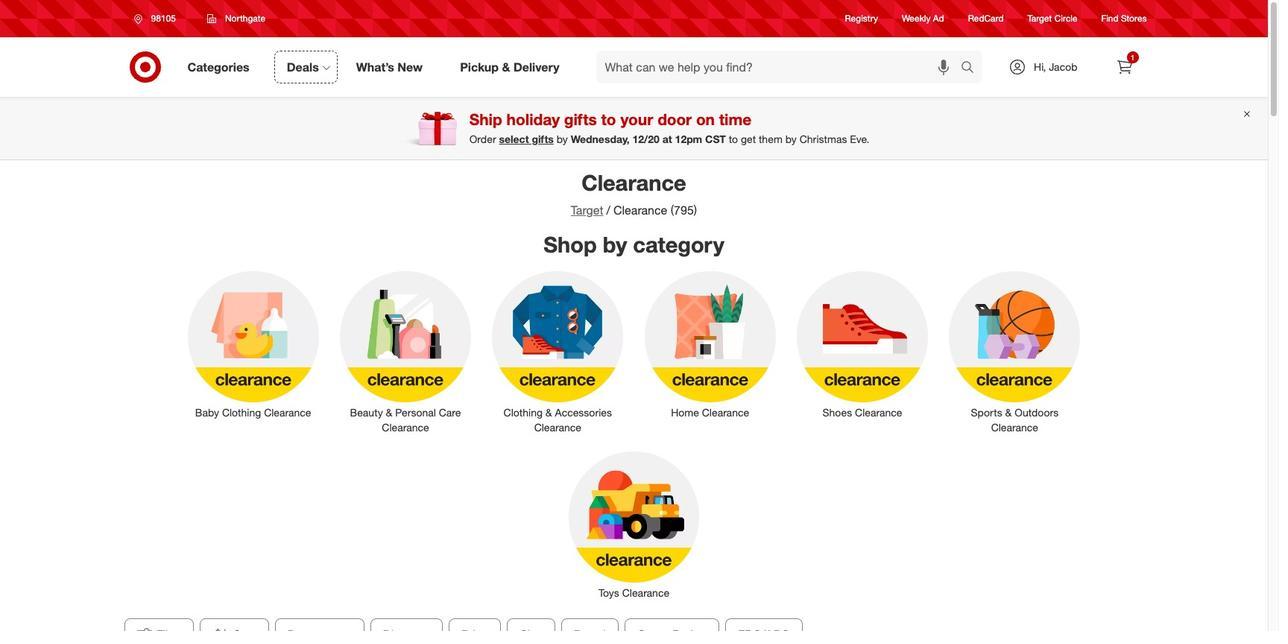 Task type: describe. For each thing, give the bounding box(es) containing it.
find
[[1101, 13, 1119, 24]]

wednesday,
[[571, 133, 630, 145]]

98105 button
[[124, 5, 191, 32]]

jacob
[[1049, 60, 1077, 73]]

clearance inside beauty & personal care clearance
[[382, 421, 429, 434]]

home
[[671, 406, 699, 419]]

door
[[658, 110, 692, 129]]

shop by category
[[544, 231, 724, 258]]

toys
[[598, 587, 619, 600]]

get
[[741, 133, 756, 145]]

order
[[469, 133, 496, 145]]

circle
[[1054, 13, 1078, 24]]

beauty & personal care clearance
[[350, 406, 461, 434]]

ship
[[469, 110, 502, 129]]

toys clearance
[[598, 587, 669, 600]]

target inside clearance target / clearance (795)
[[571, 203, 603, 218]]

stores
[[1121, 13, 1147, 24]]

time
[[719, 110, 752, 129]]

northgate button
[[197, 5, 275, 32]]

shoes clearance link
[[786, 269, 939, 421]]

home clearance link
[[634, 269, 786, 421]]

clothing inside clothing & accessories clearance
[[504, 406, 543, 419]]

shop
[[544, 231, 597, 258]]

1
[[1131, 53, 1135, 62]]

personal
[[395, 406, 436, 419]]

& for pickup
[[502, 59, 510, 74]]

categories
[[187, 59, 249, 74]]

them
[[759, 133, 783, 145]]

1 horizontal spatial to
[[729, 133, 738, 145]]

clearance inside sports & outdoors clearance
[[991, 421, 1038, 434]]

care
[[439, 406, 461, 419]]

98105
[[151, 13, 176, 24]]

shoes
[[823, 406, 852, 419]]

weekly ad link
[[902, 12, 944, 25]]

deals link
[[274, 51, 337, 83]]

find stores
[[1101, 13, 1147, 24]]

pickup & delivery
[[460, 59, 559, 74]]

1 horizontal spatial gifts
[[564, 110, 597, 129]]

clothing & accessories clearance
[[504, 406, 612, 434]]

pickup & delivery link
[[447, 51, 578, 83]]

target circle link
[[1028, 12, 1078, 25]]

sports & outdoors clearance link
[[939, 269, 1091, 435]]

category
[[633, 231, 724, 258]]

christmas
[[800, 133, 847, 145]]

target circle
[[1028, 13, 1078, 24]]

outdoors
[[1015, 406, 1059, 419]]

12pm
[[675, 133, 702, 145]]

weekly
[[902, 13, 931, 24]]

deals
[[287, 59, 319, 74]]

& for clothing
[[546, 406, 552, 419]]

what's new link
[[343, 51, 441, 83]]

baby clothing clearance link
[[177, 269, 329, 421]]

0 horizontal spatial gifts
[[532, 133, 554, 145]]

0 horizontal spatial to
[[601, 110, 616, 129]]

at
[[662, 133, 672, 145]]

sports & outdoors clearance
[[971, 406, 1059, 434]]

0 vertical spatial target
[[1028, 13, 1052, 24]]



Task type: vqa. For each thing, say whether or not it's contained in the screenshot.
TARGET link
yes



Task type: locate. For each thing, give the bounding box(es) containing it.
weekly ad
[[902, 13, 944, 24]]

sports
[[971, 406, 1002, 419]]

2 horizontal spatial by
[[785, 133, 797, 145]]

delivery
[[514, 59, 559, 74]]

12/20
[[632, 133, 660, 145]]

0 horizontal spatial by
[[557, 133, 568, 145]]

eve.
[[850, 133, 869, 145]]

target left circle
[[1028, 13, 1052, 24]]

toys clearance link
[[558, 449, 710, 601]]

&
[[502, 59, 510, 74], [386, 406, 392, 419], [546, 406, 552, 419], [1005, 406, 1012, 419]]

hi,
[[1034, 60, 1046, 73]]

accessories
[[555, 406, 612, 419]]

cst
[[705, 133, 726, 145]]

& inside sports & outdoors clearance
[[1005, 406, 1012, 419]]

find stores link
[[1101, 12, 1147, 25]]

ad
[[933, 13, 944, 24]]

baby clothing clearance
[[195, 406, 311, 419]]

home clearance
[[671, 406, 749, 419]]

your
[[620, 110, 653, 129]]

target left /
[[571, 203, 603, 218]]

registry
[[845, 13, 878, 24]]

ship holiday gifts to your door on time order select gifts by wednesday, 12/20 at 12pm cst to get them by christmas eve.
[[469, 110, 869, 145]]

& left accessories
[[546, 406, 552, 419]]

by right them
[[785, 133, 797, 145]]

1 horizontal spatial target
[[1028, 13, 1052, 24]]

& right pickup
[[502, 59, 510, 74]]

1 horizontal spatial clothing
[[504, 406, 543, 419]]

1 vertical spatial to
[[729, 133, 738, 145]]

select
[[499, 133, 529, 145]]

& inside beauty & personal care clearance
[[386, 406, 392, 419]]

what's new
[[356, 59, 423, 74]]

clothing & accessories clearance link
[[482, 269, 634, 435]]

on
[[696, 110, 715, 129]]

0 vertical spatial gifts
[[564, 110, 597, 129]]

0 vertical spatial to
[[601, 110, 616, 129]]

gifts down 'holiday'
[[532, 133, 554, 145]]

redcard
[[968, 13, 1004, 24]]

clearance inside clothing & accessories clearance
[[534, 421, 581, 434]]

& inside clothing & accessories clearance
[[546, 406, 552, 419]]

beauty
[[350, 406, 383, 419]]

search
[[954, 61, 990, 76]]

clearance target / clearance (795)
[[571, 169, 697, 218]]

redcard link
[[968, 12, 1004, 25]]

& right "sports"
[[1005, 406, 1012, 419]]

search button
[[954, 51, 990, 86]]

beauty & personal care clearance link
[[329, 269, 482, 435]]

shoes clearance
[[823, 406, 902, 419]]

0 horizontal spatial clothing
[[222, 406, 261, 419]]

target link
[[571, 203, 603, 218]]

by down /
[[603, 231, 627, 258]]

& for beauty
[[386, 406, 392, 419]]

/
[[606, 203, 610, 218]]

clearance
[[582, 169, 686, 196], [613, 203, 667, 218], [264, 406, 311, 419], [702, 406, 749, 419], [855, 406, 902, 419], [382, 421, 429, 434], [534, 421, 581, 434], [991, 421, 1038, 434], [622, 587, 669, 600]]

categories link
[[175, 51, 268, 83]]

new
[[398, 59, 423, 74]]

1 clothing from the left
[[222, 406, 261, 419]]

& for sports
[[1005, 406, 1012, 419]]

clothing right baby at the bottom
[[222, 406, 261, 419]]

clothing
[[222, 406, 261, 419], [504, 406, 543, 419]]

registry link
[[845, 12, 878, 25]]

what's
[[356, 59, 394, 74]]

(795)
[[671, 203, 697, 218]]

to up wednesday,
[[601, 110, 616, 129]]

northgate
[[225, 13, 265, 24]]

What can we help you find? suggestions appear below search field
[[596, 51, 965, 83]]

1 vertical spatial gifts
[[532, 133, 554, 145]]

1 horizontal spatial by
[[603, 231, 627, 258]]

& right beauty
[[386, 406, 392, 419]]

baby
[[195, 406, 219, 419]]

clothing left accessories
[[504, 406, 543, 419]]

by down 'holiday'
[[557, 133, 568, 145]]

to
[[601, 110, 616, 129], [729, 133, 738, 145]]

target
[[1028, 13, 1052, 24], [571, 203, 603, 218]]

by
[[557, 133, 568, 145], [785, 133, 797, 145], [603, 231, 627, 258]]

1 link
[[1108, 51, 1141, 83]]

to left get
[[729, 133, 738, 145]]

gifts
[[564, 110, 597, 129], [532, 133, 554, 145]]

hi, jacob
[[1034, 60, 1077, 73]]

1 vertical spatial target
[[571, 203, 603, 218]]

holiday
[[507, 110, 560, 129]]

2 clothing from the left
[[504, 406, 543, 419]]

pickup
[[460, 59, 499, 74]]

0 horizontal spatial target
[[571, 203, 603, 218]]

gifts up wednesday,
[[564, 110, 597, 129]]



